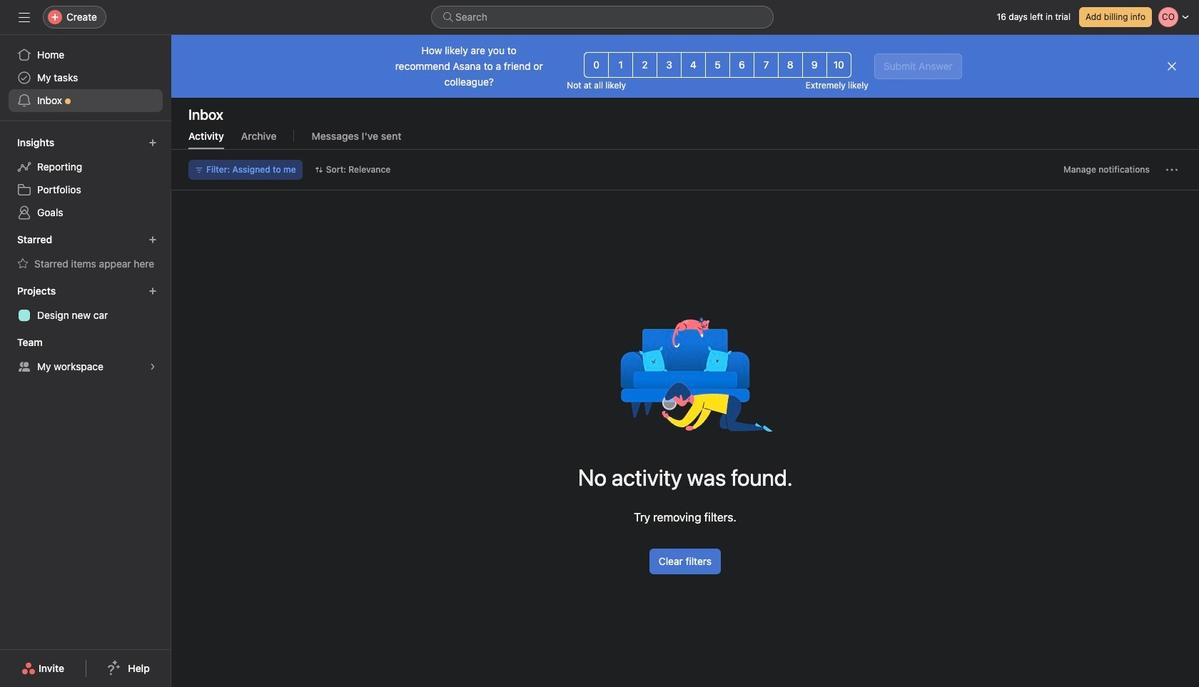Task type: describe. For each thing, give the bounding box(es) containing it.
projects element
[[0, 278, 171, 330]]

teams element
[[0, 330, 171, 381]]

new project or portfolio image
[[148, 287, 157, 296]]

see details, my workspace image
[[148, 363, 157, 371]]

new insights image
[[148, 139, 157, 147]]

more actions image
[[1167, 164, 1178, 176]]

global element
[[0, 35, 171, 121]]



Task type: locate. For each thing, give the bounding box(es) containing it.
None radio
[[584, 52, 609, 78], [730, 52, 755, 78], [827, 52, 852, 78], [584, 52, 609, 78], [730, 52, 755, 78], [827, 52, 852, 78]]

hide sidebar image
[[19, 11, 30, 23]]

insights element
[[0, 130, 171, 227]]

None radio
[[608, 52, 633, 78], [633, 52, 658, 78], [657, 52, 682, 78], [681, 52, 706, 78], [705, 52, 730, 78], [754, 52, 779, 78], [778, 52, 803, 78], [802, 52, 827, 78], [608, 52, 633, 78], [633, 52, 658, 78], [657, 52, 682, 78], [681, 52, 706, 78], [705, 52, 730, 78], [754, 52, 779, 78], [778, 52, 803, 78], [802, 52, 827, 78]]

add items to starred image
[[148, 236, 157, 244]]

option group
[[584, 52, 852, 78]]

sort: relevance image
[[315, 166, 323, 174]]

list box
[[431, 6, 774, 29]]

starred element
[[0, 227, 171, 278]]

dismiss image
[[1167, 61, 1178, 72]]



Task type: vqa. For each thing, say whether or not it's contained in the screenshot.
'Dismiss' image
yes



